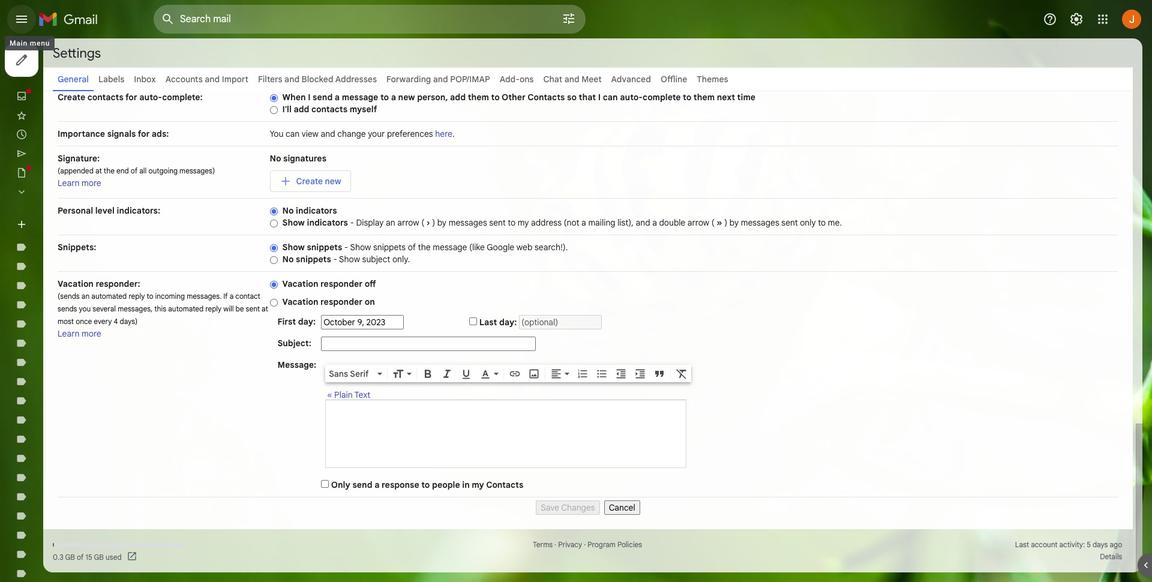 Task type: describe. For each thing, give the bounding box(es) containing it.
a left response
[[375, 480, 380, 491]]

learn more link for (appended
[[58, 178, 101, 189]]

no indicators
[[283, 205, 337, 216]]

1 by from the left
[[438, 217, 447, 228]]

complete:
[[162, 92, 203, 103]]

outgoing
[[149, 166, 178, 175]]

response
[[382, 480, 420, 491]]

personal
[[58, 205, 93, 216]]

more inside signature: (appended at the end of all outgoing messages) learn more
[[82, 178, 101, 189]]

2 messages from the left
[[741, 217, 780, 228]]

most
[[58, 317, 74, 326]]

signatures
[[283, 153, 327, 164]]

when i send a message to a new person, add them to other contacts so that i can auto-complete to them next time
[[283, 92, 756, 103]]

and for chat
[[565, 74, 580, 85]]

complete
[[643, 92, 681, 103]]

time
[[738, 92, 756, 103]]

all
[[139, 166, 147, 175]]

for for signals
[[138, 128, 150, 139]]

general link
[[58, 74, 89, 85]]

link ‪(⌘k)‬ image
[[509, 368, 521, 380]]

myself
[[350, 104, 377, 115]]

of for snippets
[[408, 242, 416, 253]]

for for contacts
[[126, 92, 137, 103]]

1 horizontal spatial reply
[[206, 304, 222, 313]]

terms · privacy · program policies
[[533, 540, 643, 549]]

meet
[[582, 74, 602, 85]]

the inside signature: (appended at the end of all outgoing messages) learn more
[[104, 166, 115, 175]]

mailing
[[589, 217, 616, 228]]

web
[[517, 242, 533, 253]]

details
[[1101, 552, 1123, 561]]

0 horizontal spatial contacts
[[486, 480, 524, 491]]

level
[[95, 205, 115, 216]]

(like
[[470, 242, 485, 253]]

your
[[368, 128, 385, 139]]

in
[[462, 480, 470, 491]]

vacation for vacation responder on
[[283, 297, 319, 307]]

save changes
[[541, 503, 595, 513]]

show right "show snippets" radio
[[283, 242, 305, 253]]

5
[[1088, 540, 1092, 549]]

google
[[487, 242, 515, 253]]

1 horizontal spatial an
[[386, 217, 396, 228]]

1 ( from the left
[[422, 217, 425, 228]]

show indicators - display an arrow ( › ) by messages sent to my address (not a mailing list), and a double arrow ( » ) by messages sent only to me.
[[283, 217, 842, 228]]

end
[[116, 166, 129, 175]]

cancel button
[[605, 501, 641, 515]]

forwarding and pop/imap link
[[387, 74, 490, 85]]

messages.
[[187, 292, 222, 301]]

ons
[[520, 74, 534, 85]]

and right list),
[[636, 217, 651, 228]]

offline link
[[661, 74, 688, 85]]

Show snippets radio
[[270, 244, 278, 253]]

subject
[[362, 254, 391, 265]]

new inside button
[[325, 176, 341, 187]]

0.3
[[53, 553, 63, 562]]

2 vertical spatial no
[[283, 254, 294, 265]]

0 vertical spatial contacts
[[87, 92, 124, 103]]

forwarding
[[387, 74, 431, 85]]

main menu
[[10, 39, 50, 47]]

address
[[531, 217, 562, 228]]

0 vertical spatial send
[[313, 92, 333, 103]]

at inside vacation responder: (sends an automated reply to incoming messages. if a contact sends you several messages, this automated reply will be sent at most once every 4 days) learn more
[[262, 304, 268, 313]]

last for last day:
[[480, 317, 497, 328]]

subject:
[[278, 338, 311, 349]]

list),
[[618, 217, 634, 228]]

filters and blocked addresses link
[[258, 74, 377, 85]]

Vacation responder on radio
[[270, 298, 278, 307]]

used
[[106, 553, 122, 562]]

messages)
[[180, 166, 215, 175]]

sans
[[329, 369, 348, 379]]

2 gb from the left
[[94, 553, 104, 562]]

a right (not
[[582, 217, 587, 228]]

and for filters
[[285, 74, 300, 85]]

serif
[[350, 369, 369, 379]]

to left me.
[[819, 217, 826, 228]]

activity:
[[1060, 540, 1086, 549]]

addresses
[[336, 74, 377, 85]]

Search mail text field
[[180, 13, 528, 25]]

i'll
[[283, 104, 292, 115]]

insert image image
[[529, 368, 541, 380]]

bold ‪(⌘b)‬ image
[[422, 368, 434, 380]]

filters
[[258, 74, 283, 85]]

chat and meet link
[[544, 74, 602, 85]]

1 ) from the left
[[432, 217, 435, 228]]

remove formatting ‪(⌘\)‬ image
[[676, 368, 688, 380]]

policies
[[618, 540, 643, 549]]

to inside vacation responder: (sends an automated reply to incoming messages. if a contact sends you several messages, this automated reply will be sent at most once every 4 days) learn more
[[147, 292, 153, 301]]

pop/imap
[[451, 74, 490, 85]]

program
[[588, 540, 616, 549]]

2 them from the left
[[694, 92, 715, 103]]

preferences
[[387, 128, 433, 139]]

Subject text field
[[321, 337, 536, 351]]

2 arrow from the left
[[688, 217, 710, 228]]

1 vertical spatial can
[[286, 128, 300, 139]]

add-
[[500, 74, 520, 85]]

add-ons
[[500, 74, 534, 85]]

learn inside signature: (appended at the end of all outgoing messages) learn more
[[58, 178, 80, 189]]

snippets for show snippets of the message (like google web search!).
[[307, 242, 342, 253]]

sans serif option
[[327, 368, 375, 380]]

to left people
[[422, 480, 430, 491]]

only
[[801, 217, 816, 228]]

settings image
[[1070, 12, 1084, 26]]

0 vertical spatial reply
[[129, 292, 145, 301]]

underline ‪(⌘u)‬ image
[[461, 369, 473, 381]]

.
[[453, 128, 455, 139]]

(sends
[[58, 292, 80, 301]]

Vacation responder off radio
[[270, 280, 278, 289]]

snippets for show subject only.
[[296, 254, 331, 265]]

formatting options toolbar
[[326, 365, 692, 382]]

incoming
[[155, 292, 185, 301]]

vacation for vacation responder off
[[283, 279, 319, 289]]

if
[[224, 292, 228, 301]]

filters and blocked addresses
[[258, 74, 377, 85]]

create for create contacts for auto-complete:
[[58, 92, 85, 103]]

snippets up only.
[[373, 242, 406, 253]]

2 i from the left
[[598, 92, 601, 103]]

show left subject
[[339, 254, 360, 265]]

(not
[[564, 217, 580, 228]]

personal level indicators:
[[58, 205, 160, 216]]

blocked
[[302, 74, 334, 85]]

signals
[[107, 128, 136, 139]]

account
[[1032, 540, 1058, 549]]

2 · from the left
[[584, 540, 586, 549]]

you can view and change your preferences here .
[[270, 128, 455, 139]]

1 vertical spatial the
[[418, 242, 431, 253]]

messages,
[[118, 304, 153, 313]]

menu
[[30, 39, 50, 47]]

1 horizontal spatial sent
[[490, 217, 506, 228]]

so
[[567, 92, 577, 103]]

navigation containing save changes
[[58, 498, 1119, 515]]

cancel
[[609, 503, 636, 513]]

1 messages from the left
[[449, 217, 487, 228]]

Last day: checkbox
[[470, 318, 477, 325]]

here
[[436, 128, 453, 139]]

15
[[85, 553, 92, 562]]

1 gb from the left
[[65, 553, 75, 562]]

show snippets - show snippets of the message (like google web search!).
[[283, 242, 568, 253]]

on
[[365, 297, 375, 307]]

advanced
[[612, 74, 651, 85]]

support image
[[1044, 12, 1058, 26]]

No snippets radio
[[270, 256, 278, 265]]

and right view
[[321, 128, 335, 139]]



Task type: vqa. For each thing, say whether or not it's contained in the screenshot.
"tab list"
no



Task type: locate. For each thing, give the bounding box(es) containing it.
0 horizontal spatial automated
[[91, 292, 127, 301]]

message
[[342, 92, 379, 103], [433, 242, 467, 253]]

2 vertical spatial of
[[77, 553, 84, 562]]

vacation for vacation responder: (sends an automated reply to incoming messages. if a contact sends you several messages, this automated reply will be sent at most once every 4 days) learn more
[[58, 279, 94, 289]]

1 horizontal spatial auto-
[[620, 92, 643, 103]]

1 vertical spatial create
[[296, 176, 323, 187]]

I'll add contacts myself radio
[[270, 106, 278, 115]]

for down inbox link
[[126, 92, 137, 103]]

footer
[[43, 539, 1134, 563]]

1 vertical spatial for
[[138, 128, 150, 139]]

be
[[236, 304, 244, 313]]

terms link
[[533, 540, 553, 549]]

new down the signatures
[[325, 176, 341, 187]]

numbered list ‪(⌘⇧7)‬ image
[[577, 368, 589, 380]]

me.
[[829, 217, 842, 228]]

indicators down create new
[[296, 205, 337, 216]]

snippets up no snippets - show subject only.
[[307, 242, 342, 253]]

0 horizontal spatial sent
[[246, 304, 260, 313]]

indicators down no indicators
[[307, 217, 348, 228]]

2 horizontal spatial sent
[[782, 217, 798, 228]]

0 vertical spatial an
[[386, 217, 396, 228]]

reply left will
[[206, 304, 222, 313]]

0 horizontal spatial new
[[325, 176, 341, 187]]

create down general at left top
[[58, 92, 85, 103]]

no right no indicators 'option'
[[283, 205, 294, 216]]

an inside vacation responder: (sends an automated reply to incoming messages. if a contact sends you several messages, this automated reply will be sent at most once every 4 days) learn more
[[82, 292, 90, 301]]

of up only.
[[408, 242, 416, 253]]

1 horizontal spatial my
[[518, 217, 529, 228]]

) right »
[[725, 217, 728, 228]]

1 horizontal spatial create
[[296, 176, 323, 187]]

i right when
[[308, 92, 311, 103]]

- for show snippets of the message (like google web search!).
[[345, 242, 348, 253]]

learn
[[58, 178, 80, 189], [58, 328, 80, 339]]

sent up google
[[490, 217, 506, 228]]

1 vertical spatial no
[[283, 205, 294, 216]]

First day: text field
[[321, 315, 404, 330]]

0 horizontal spatial an
[[82, 292, 90, 301]]

and up so at top
[[565, 74, 580, 85]]

1 horizontal spatial arrow
[[688, 217, 710, 228]]

2 auto- from the left
[[620, 92, 643, 103]]

1 horizontal spatial the
[[418, 242, 431, 253]]

contacts down chat
[[528, 92, 565, 103]]

first
[[278, 316, 296, 327]]

1 horizontal spatial them
[[694, 92, 715, 103]]

details link
[[1101, 552, 1123, 561]]

·
[[555, 540, 557, 549], [584, 540, 586, 549]]

0.3 gb of 15 gb used
[[53, 553, 122, 562]]

1 vertical spatial contacts
[[312, 104, 348, 115]]

of left 15
[[77, 553, 84, 562]]

1 horizontal spatial )
[[725, 217, 728, 228]]

can right you
[[286, 128, 300, 139]]

1 vertical spatial add
[[294, 104, 310, 115]]

of for end
[[131, 166, 138, 175]]

0 vertical spatial new
[[398, 92, 415, 103]]

other
[[502, 92, 526, 103]]

1 horizontal spatial messages
[[741, 217, 780, 228]]

1 arrow from the left
[[398, 217, 420, 228]]

and up when
[[285, 74, 300, 85]]

· right 'privacy'
[[584, 540, 586, 549]]

0 vertical spatial automated
[[91, 292, 127, 301]]

1 horizontal spatial day:
[[500, 317, 517, 328]]

1 · from the left
[[555, 540, 557, 549]]

0 horizontal spatial ·
[[555, 540, 557, 549]]

responder up vacation responder on
[[321, 279, 363, 289]]

only.
[[393, 254, 410, 265]]

privacy link
[[559, 540, 582, 549]]

and
[[205, 74, 220, 85], [285, 74, 300, 85], [433, 74, 448, 85], [565, 74, 580, 85], [321, 128, 335, 139], [636, 217, 651, 228]]

1 horizontal spatial can
[[603, 92, 618, 103]]

- up no snippets - show subject only.
[[345, 242, 348, 253]]

No indicators radio
[[270, 207, 278, 216]]

1 vertical spatial learn more link
[[58, 328, 101, 339]]

learn more link down once
[[58, 328, 101, 339]]

2 horizontal spatial -
[[350, 217, 354, 228]]

· right terms link
[[555, 540, 557, 549]]

learn more link for responder:
[[58, 328, 101, 339]]

show up no snippets - show subject only.
[[350, 242, 371, 253]]

0 horizontal spatial by
[[438, 217, 447, 228]]

i right the that
[[598, 92, 601, 103]]

indicators for no
[[296, 205, 337, 216]]

advanced link
[[612, 74, 651, 85]]

2 by from the left
[[730, 217, 739, 228]]

1 horizontal spatial contacts
[[528, 92, 565, 103]]

1 horizontal spatial by
[[730, 217, 739, 228]]

responder:
[[96, 279, 140, 289]]

0 vertical spatial responder
[[321, 279, 363, 289]]

0 vertical spatial last
[[480, 317, 497, 328]]

0 vertical spatial create
[[58, 92, 85, 103]]

sent inside vacation responder: (sends an automated reply to incoming messages. if a contact sends you several messages, this automated reply will be sent at most once every 4 days) learn more
[[246, 304, 260, 313]]

0 horizontal spatial messages
[[449, 217, 487, 228]]

snippets:
[[58, 242, 96, 253]]

ago
[[1111, 540, 1123, 549]]

and for forwarding
[[433, 74, 448, 85]]

( left ›
[[422, 217, 425, 228]]

When I send a message to a new person, add them to Other Contacts so that I can auto-complete to them next time radio
[[270, 94, 278, 103]]

save
[[541, 503, 560, 513]]

footer containing terms
[[43, 539, 1134, 563]]

0 horizontal spatial )
[[432, 217, 435, 228]]

my right the in in the left bottom of the page
[[472, 480, 485, 491]]

day:
[[298, 316, 316, 327], [500, 317, 517, 328]]

gmail image
[[38, 7, 104, 31]]

Only send a response to people in my Contacts checkbox
[[321, 480, 329, 488]]

0 horizontal spatial send
[[313, 92, 333, 103]]

indent less ‪(⌘[)‬ image
[[616, 368, 628, 380]]

to down offline
[[683, 92, 692, 103]]

learn more link down (appended
[[58, 178, 101, 189]]

auto- down inbox
[[139, 92, 162, 103]]

0 horizontal spatial can
[[286, 128, 300, 139]]

only send a response to people in my contacts
[[331, 480, 524, 491]]

days
[[1093, 540, 1109, 549]]

at right (appended
[[95, 166, 102, 175]]

advanced search options image
[[557, 7, 581, 31]]

save changes button
[[536, 501, 600, 515]]

once
[[76, 317, 92, 326]]

last inside last account activity: 5 days ago details
[[1016, 540, 1030, 549]]

sent right be
[[246, 304, 260, 313]]

message left (like
[[433, 242, 467, 253]]

snippets up vacation responder off
[[296, 254, 331, 265]]

the down ›
[[418, 242, 431, 253]]

automated down incoming
[[168, 304, 204, 313]]

0 horizontal spatial the
[[104, 166, 115, 175]]

1 more from the top
[[82, 178, 101, 189]]

vacation responder off
[[283, 279, 376, 289]]

of inside signature: (appended at the end of all outgoing messages) learn more
[[131, 166, 138, 175]]

0 horizontal spatial -
[[334, 254, 337, 265]]

at left "vacation responder on" option
[[262, 304, 268, 313]]

indicators:
[[117, 205, 160, 216]]

message up myself in the top of the page
[[342, 92, 379, 103]]

1 horizontal spatial send
[[353, 480, 373, 491]]

next
[[717, 92, 736, 103]]

that
[[579, 92, 596, 103]]

only
[[331, 480, 351, 491]]

and left import
[[205, 74, 220, 85]]

no for no signatures
[[270, 153, 281, 164]]

and up person,
[[433, 74, 448, 85]]

by right ›
[[438, 217, 447, 228]]

1 horizontal spatial message
[[433, 242, 467, 253]]

main menu image
[[14, 12, 29, 26]]

4
[[114, 317, 118, 326]]

0 horizontal spatial for
[[126, 92, 137, 103]]

0 vertical spatial for
[[126, 92, 137, 103]]

0 vertical spatial no
[[270, 153, 281, 164]]

day: for last day:
[[500, 317, 517, 328]]

0 horizontal spatial message
[[342, 92, 379, 103]]

0 vertical spatial -
[[350, 217, 354, 228]]

you
[[79, 304, 91, 313]]

last day:
[[480, 317, 517, 328]]

2 learn more link from the top
[[58, 328, 101, 339]]

automated
[[91, 292, 127, 301], [168, 304, 204, 313]]

1 vertical spatial automated
[[168, 304, 204, 313]]

auto- down 'advanced' link
[[620, 92, 643, 103]]

contacts
[[87, 92, 124, 103], [312, 104, 348, 115]]

offline
[[661, 74, 688, 85]]

0 horizontal spatial create
[[58, 92, 85, 103]]

a up the i'll add contacts myself
[[335, 92, 340, 103]]

( left »
[[712, 217, 715, 228]]

create inside button
[[296, 176, 323, 187]]

1 learn from the top
[[58, 178, 80, 189]]

0 horizontal spatial my
[[472, 480, 485, 491]]

privacy
[[559, 540, 582, 549]]

0 vertical spatial indicators
[[296, 205, 337, 216]]

2 ( from the left
[[712, 217, 715, 228]]

contacts right the in in the left bottom of the page
[[486, 480, 524, 491]]

arrow left ›
[[398, 217, 420, 228]]

1 responder from the top
[[321, 279, 363, 289]]

vacation up first day:
[[283, 297, 319, 307]]

will
[[224, 304, 234, 313]]

terms
[[533, 540, 553, 549]]

several
[[93, 304, 116, 313]]

contact
[[236, 292, 261, 301]]

2 responder from the top
[[321, 297, 363, 307]]

indent more ‪(⌘])‬ image
[[635, 368, 647, 380]]

responder for off
[[321, 279, 363, 289]]

0 vertical spatial add
[[450, 92, 466, 103]]

responder for on
[[321, 297, 363, 307]]

- for show subject only.
[[334, 254, 337, 265]]

can
[[603, 92, 618, 103], [286, 128, 300, 139]]

0 horizontal spatial reply
[[129, 292, 145, 301]]

1 horizontal spatial (
[[712, 217, 715, 228]]

0 vertical spatial can
[[603, 92, 618, 103]]

vacation
[[58, 279, 94, 289], [283, 279, 319, 289], [283, 297, 319, 307]]

last right fixed end date checkbox
[[480, 317, 497, 328]]

day: for first day:
[[298, 316, 316, 327]]

1 vertical spatial of
[[408, 242, 416, 253]]

navigation
[[0, 38, 144, 582], [58, 498, 1119, 515]]

1 i from the left
[[308, 92, 311, 103]]

learn inside vacation responder: (sends an automated reply to incoming messages. if a contact sends you several messages, this automated reply will be sent at most once every 4 days) learn more
[[58, 328, 80, 339]]

inbox link
[[134, 74, 156, 85]]

vacation inside vacation responder: (sends an automated reply to incoming messages. if a contact sends you several messages, this automated reply will be sent at most once every 4 days) learn more
[[58, 279, 94, 289]]

last left account
[[1016, 540, 1030, 549]]

responder down vacation responder off
[[321, 297, 363, 307]]

1 vertical spatial responder
[[321, 297, 363, 307]]

1 vertical spatial at
[[262, 304, 268, 313]]

no for no indicators
[[283, 205, 294, 216]]

1 horizontal spatial for
[[138, 128, 150, 139]]

2 vertical spatial -
[[334, 254, 337, 265]]

0 horizontal spatial gb
[[65, 553, 75, 562]]

gb right 15
[[94, 553, 104, 562]]

day: right "first"
[[298, 316, 316, 327]]

create for create new
[[296, 176, 323, 187]]

1 vertical spatial send
[[353, 480, 373, 491]]

0 vertical spatial of
[[131, 166, 138, 175]]

labels
[[98, 74, 124, 85]]

- up vacation responder off
[[334, 254, 337, 265]]

vacation up (sends
[[58, 279, 94, 289]]

- for display an arrow (
[[350, 217, 354, 228]]

create new button
[[270, 171, 351, 192]]

contacts down labels link
[[87, 92, 124, 103]]

last account activity: 5 days ago details
[[1016, 540, 1123, 561]]

add
[[450, 92, 466, 103], [294, 104, 310, 115]]

1 vertical spatial new
[[325, 176, 341, 187]]

to up messages,
[[147, 292, 153, 301]]

1 learn more link from the top
[[58, 178, 101, 189]]

chat and meet
[[544, 74, 602, 85]]

message:
[[278, 360, 317, 370]]

a
[[335, 92, 340, 103], [391, 92, 396, 103], [582, 217, 587, 228], [653, 217, 657, 228], [230, 292, 234, 301], [375, 480, 380, 491]]

0 horizontal spatial day:
[[298, 316, 316, 327]]

for
[[126, 92, 137, 103], [138, 128, 150, 139]]

1 vertical spatial reply
[[206, 304, 222, 313]]

send right the only
[[353, 480, 373, 491]]

2 ) from the left
[[725, 217, 728, 228]]

people
[[432, 480, 460, 491]]

contacts up view
[[312, 104, 348, 115]]

1 horizontal spatial ·
[[584, 540, 586, 549]]

messages right »
[[741, 217, 780, 228]]

no right no snippets option
[[283, 254, 294, 265]]

0 horizontal spatial add
[[294, 104, 310, 115]]

1 horizontal spatial automated
[[168, 304, 204, 313]]

auto-
[[139, 92, 162, 103], [620, 92, 643, 103]]

1 vertical spatial indicators
[[307, 217, 348, 228]]

add down when
[[294, 104, 310, 115]]

last for last account activity: 5 days ago details
[[1016, 540, 1030, 549]]

i'll add contacts myself
[[283, 104, 377, 115]]

to up google
[[508, 217, 516, 228]]

i
[[308, 92, 311, 103], [598, 92, 601, 103]]

2 horizontal spatial of
[[408, 242, 416, 253]]

new down the forwarding
[[398, 92, 415, 103]]

›
[[427, 217, 430, 228]]

vacation responder: (sends an automated reply to incoming messages. if a contact sends you several messages, this automated reply will be sent at most once every 4 days) learn more
[[58, 279, 268, 339]]

1 them from the left
[[468, 92, 489, 103]]

0 vertical spatial learn more link
[[58, 178, 101, 189]]

send up the i'll add contacts myself
[[313, 92, 333, 103]]

0 horizontal spatial them
[[468, 92, 489, 103]]

0 vertical spatial at
[[95, 166, 102, 175]]

1 vertical spatial last
[[1016, 540, 1030, 549]]

vacation responder on
[[283, 297, 375, 307]]

1 auto- from the left
[[139, 92, 162, 103]]

learn down most
[[58, 328, 80, 339]]

indicators for show
[[307, 217, 348, 228]]

signature:
[[58, 153, 100, 164]]

0 horizontal spatial last
[[480, 317, 497, 328]]

automated up several
[[91, 292, 127, 301]]

vacation right vacation responder off radio
[[283, 279, 319, 289]]

1 horizontal spatial at
[[262, 304, 268, 313]]

Show indicators radio
[[270, 219, 278, 228]]

1 horizontal spatial add
[[450, 92, 466, 103]]

no signatures
[[270, 153, 327, 164]]

a down the forwarding
[[391, 92, 396, 103]]

to left other
[[492, 92, 500, 103]]

day: right fixed end date checkbox
[[500, 317, 517, 328]]

and for accounts
[[205, 74, 220, 85]]

a left double
[[653, 217, 657, 228]]

messages up (like
[[449, 217, 487, 228]]

new
[[398, 92, 415, 103], [325, 176, 341, 187]]

0 horizontal spatial of
[[77, 553, 84, 562]]

2 learn from the top
[[58, 328, 80, 339]]

no down you
[[270, 153, 281, 164]]

0 horizontal spatial i
[[308, 92, 311, 103]]

1 horizontal spatial -
[[345, 242, 348, 253]]

gb right 0.3
[[65, 553, 75, 562]]

0 horizontal spatial contacts
[[87, 92, 124, 103]]

the left end
[[104, 166, 115, 175]]

arrow left »
[[688, 217, 710, 228]]

»
[[717, 217, 723, 228]]

« plain text
[[327, 390, 371, 401]]

at inside signature: (appended at the end of all outgoing messages) learn more
[[95, 166, 102, 175]]

themes
[[697, 74, 729, 85]]

a inside vacation responder: (sends an automated reply to incoming messages. if a contact sends you several messages, this automated reply will be sent at most once every 4 days) learn more
[[230, 292, 234, 301]]

them down pop/imap
[[468, 92, 489, 103]]

to down the forwarding
[[381, 92, 389, 103]]

bulleted list ‪(⌘⇧8)‬ image
[[596, 368, 608, 380]]

1 horizontal spatial gb
[[94, 553, 104, 562]]

settings
[[53, 45, 101, 61]]

) right ›
[[432, 217, 435, 228]]

1 vertical spatial an
[[82, 292, 90, 301]]

search mail image
[[157, 8, 179, 30]]

Last day: text field
[[519, 315, 602, 330]]

create down the signatures
[[296, 176, 323, 187]]

1 horizontal spatial new
[[398, 92, 415, 103]]

can right the that
[[603, 92, 618, 103]]

0 vertical spatial contacts
[[528, 92, 565, 103]]

0 vertical spatial the
[[104, 166, 115, 175]]

of
[[131, 166, 138, 175], [408, 242, 416, 253], [77, 553, 84, 562]]

more down (appended
[[82, 178, 101, 189]]

an right "display"
[[386, 217, 396, 228]]

program policies link
[[588, 540, 643, 549]]

more down once
[[82, 328, 101, 339]]

1 horizontal spatial contacts
[[312, 104, 348, 115]]

1 horizontal spatial i
[[598, 92, 601, 103]]

0 vertical spatial my
[[518, 217, 529, 228]]

by right »
[[730, 217, 739, 228]]

them down themes
[[694, 92, 715, 103]]

0 vertical spatial message
[[342, 92, 379, 103]]

2 more from the top
[[82, 328, 101, 339]]

1 vertical spatial my
[[472, 480, 485, 491]]

responder
[[321, 279, 363, 289], [321, 297, 363, 307]]

of left the all
[[131, 166, 138, 175]]

the
[[104, 166, 115, 175], [418, 242, 431, 253]]

italic ‪(⌘i)‬ image
[[441, 368, 453, 380]]

no
[[270, 153, 281, 164], [283, 205, 294, 216], [283, 254, 294, 265]]

change
[[338, 128, 366, 139]]

None search field
[[154, 5, 586, 34]]

0 horizontal spatial (
[[422, 217, 425, 228]]

follow link to manage storage image
[[126, 551, 139, 563]]

person,
[[417, 92, 448, 103]]

)
[[432, 217, 435, 228], [725, 217, 728, 228]]

show right show indicators radio
[[283, 217, 305, 228]]

for left ads:
[[138, 128, 150, 139]]

more inside vacation responder: (sends an automated reply to incoming messages. if a contact sends you several messages, this automated reply will be sent at most once every 4 days) learn more
[[82, 328, 101, 339]]

indicators
[[296, 205, 337, 216], [307, 217, 348, 228]]

messages
[[449, 217, 487, 228], [741, 217, 780, 228]]

- left "display"
[[350, 217, 354, 228]]

quote ‪(⌘⇧9)‬ image
[[654, 368, 666, 380]]

ads:
[[152, 128, 169, 139]]

sent left only
[[782, 217, 798, 228]]

reply up messages,
[[129, 292, 145, 301]]

add down pop/imap
[[450, 92, 466, 103]]



